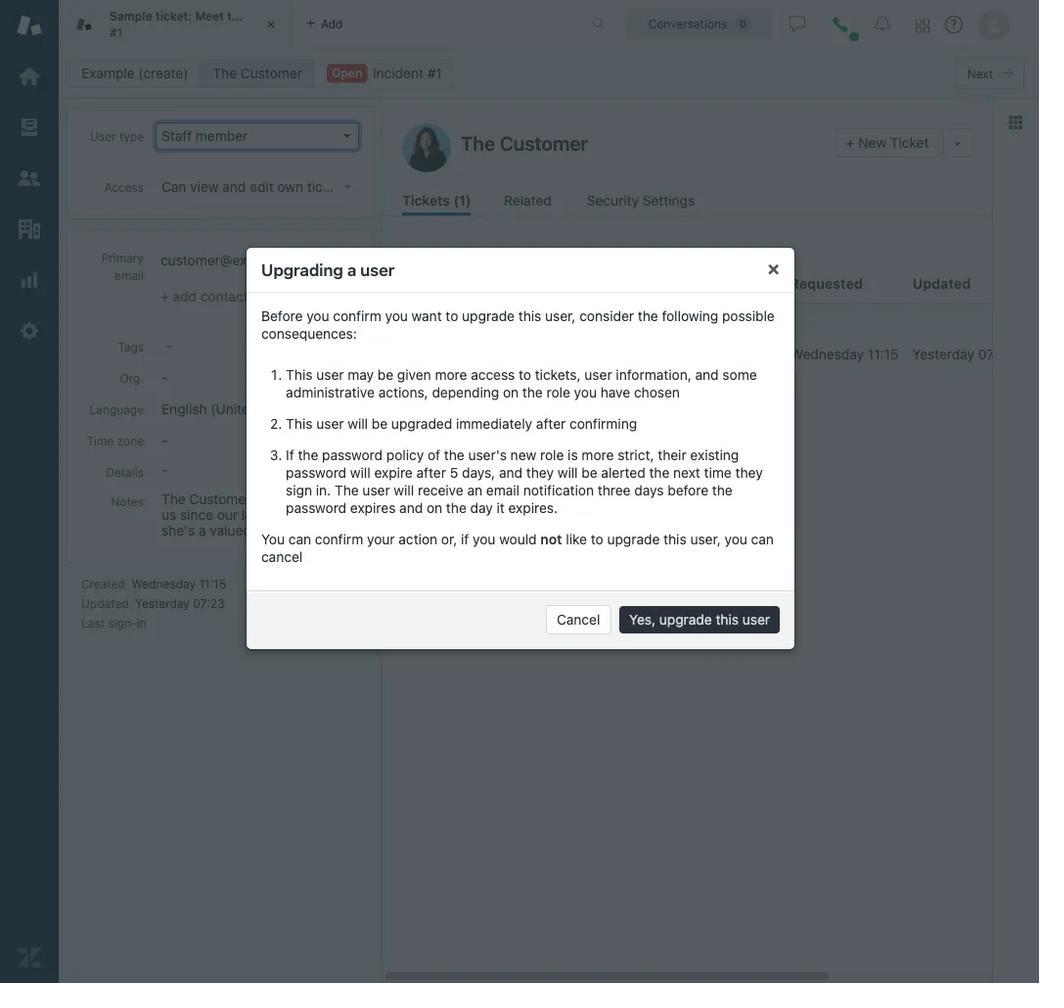 Task type: locate. For each thing, give the bounding box(es) containing it.
open
[[332, 66, 363, 80], [509, 312, 539, 326], [473, 348, 504, 361]]

2 vertical spatial open
[[473, 348, 504, 361]]

email up it
[[487, 482, 520, 498]]

more inside this user may be given more access to tickets, user information, and some administrative actions, depending on the role you have chosen
[[435, 367, 467, 383]]

+ new ticket button
[[836, 128, 940, 158]]

wednesday
[[791, 346, 865, 362], [132, 577, 196, 590]]

will
[[348, 416, 368, 432], [350, 465, 371, 481], [558, 465, 578, 481], [394, 482, 414, 498]]

2 vertical spatial be
[[582, 465, 598, 481]]

0 horizontal spatial ticket:
[[156, 9, 192, 23]]

example (create) button
[[69, 60, 201, 87]]

0 horizontal spatial after
[[417, 465, 446, 481]]

0 horizontal spatial sample
[[110, 9, 152, 23]]

0 horizontal spatial yesterday
[[135, 596, 190, 610]]

they right the time
[[736, 465, 764, 481]]

2 can from the left
[[752, 531, 775, 547]]

requested right ×
[[791, 275, 864, 292]]

the down 'receive'
[[446, 500, 467, 516]]

0 vertical spatial meet
[[195, 9, 224, 23]]

07:23
[[193, 596, 225, 610]]

this up administrative
[[286, 367, 313, 383]]

ticket:
[[156, 9, 192, 23], [640, 346, 679, 362]]

new
[[859, 135, 887, 151]]

1 arrow down image from the top
[[344, 185, 352, 189]]

ticket inside the sample ticket: meet the ticket #1
[[249, 9, 282, 23]]

to
[[446, 308, 459, 324], [519, 367, 532, 383], [591, 531, 604, 547]]

2 horizontal spatial this
[[716, 612, 739, 628]]

password down in.
[[286, 500, 347, 516]]

can
[[289, 531, 311, 547], [752, 531, 775, 547]]

1 vertical spatial email
[[487, 482, 520, 498]]

1 vertical spatial this
[[664, 531, 687, 547]]

they
[[527, 465, 554, 481], [736, 465, 764, 481]]

sample for sample ticket: meet the ticket #1
[[110, 9, 152, 23]]

1 vertical spatial -
[[162, 432, 168, 448]]

grid containing requested
[[383, 264, 1040, 983]]

0 vertical spatial #1
[[110, 25, 123, 39]]

in
[[137, 616, 146, 630]]

be left alerted
[[582, 465, 598, 481]]

user's
[[469, 447, 507, 463]]

zendesk image
[[17, 945, 42, 970]]

they down new
[[527, 465, 554, 481]]

- button
[[156, 364, 359, 392], [156, 427, 359, 454]]

the right in.
[[335, 482, 359, 498]]

arrow down image inside english (united states) button
[[344, 407, 352, 411]]

zendesk products image
[[917, 19, 930, 33]]

#1 up the tickets,
[[561, 346, 575, 362]]

1 horizontal spatial can
[[752, 531, 775, 547]]

user, inside before you confirm you want to upgrade this user, consider the following possible consequences:
[[546, 308, 576, 324]]

a right she's
[[199, 522, 206, 539]]

arrow down image inside can view and edit own tickets only button
[[344, 185, 352, 189]]

2 arrow down image from the top
[[344, 376, 352, 380]]

customers image
[[17, 165, 42, 191]]

password up the expire
[[322, 447, 383, 463]]

1 horizontal spatial email
[[487, 482, 520, 498]]

0 vertical spatial -
[[162, 370, 168, 386]]

new
[[511, 447, 537, 463]]

#1 up the example on the left of page
[[110, 25, 123, 39]]

apps image
[[1009, 115, 1024, 130]]

you down the time
[[725, 531, 748, 547]]

the left close image at the left of the page
[[227, 9, 246, 23]]

more up depending
[[435, 367, 467, 383]]

arrow down image inside staff member 'button'
[[344, 134, 352, 138]]

+ add contact
[[161, 288, 249, 305]]

1 vertical spatial upgrade
[[608, 531, 660, 547]]

(1) right tickets
[[454, 192, 471, 209]]

meet inside the sample ticket: meet the ticket #1
[[195, 9, 224, 23]]

0 horizontal spatial +
[[161, 288, 169, 305]]

email inside if the password policy of the user's new role is more strict, their existing password will expire after 5 days, and they will be alerted the next time they sign in. the user will receive an email notification three days before the password expires and on the day it expires.
[[487, 482, 520, 498]]

1 horizontal spatial 11:15
[[868, 346, 899, 362]]

sample up have
[[589, 346, 636, 362]]

1 horizontal spatial sample
[[589, 346, 636, 362]]

updated up yesterday 07:36
[[913, 275, 972, 292]]

- right 'zone' at left top
[[162, 432, 168, 448]]

0 vertical spatial a
[[347, 260, 357, 280]]

the up some
[[718, 346, 739, 362]]

2 this from the top
[[286, 416, 313, 432]]

before
[[261, 308, 303, 324]]

1 horizontal spatial meet
[[682, 346, 714, 362]]

1 vertical spatial this
[[286, 416, 313, 432]]

confirm up consequences:
[[333, 308, 382, 324]]

11:15 inside the created wednesday 11:15 updated yesterday 07:23 last sign-in
[[199, 577, 226, 590]]

email
[[115, 268, 144, 282], [487, 482, 520, 498]]

customer@example.com
[[161, 252, 316, 268]]

updated inside the created wednesday 11:15 updated yesterday 07:23 last sign-in
[[81, 596, 129, 610]]

email down primary
[[115, 268, 144, 282]]

meet left close image at the left of the page
[[195, 9, 224, 23]]

0 vertical spatial upgrade
[[462, 308, 515, 324]]

1 vertical spatial 11:15
[[199, 577, 226, 590]]

1 vertical spatial ticket:
[[640, 346, 679, 362]]

upgrading
[[261, 260, 343, 280]]

meet
[[195, 9, 224, 23], [682, 346, 714, 362]]

+ left the new
[[847, 135, 855, 151]]

cancel
[[261, 549, 303, 565]]

open left incident
[[332, 66, 363, 80]]

upgrade right yes,
[[660, 612, 713, 628]]

1 vertical spatial arrow down image
[[344, 439, 352, 443]]

1 horizontal spatial the
[[335, 482, 359, 498]]

like
[[566, 531, 588, 547]]

1 vertical spatial +
[[161, 288, 169, 305]]

this for this user will be upgraded immediately after confirming
[[286, 416, 313, 432]]

this down the before
[[664, 531, 687, 547]]

the down the tickets,
[[523, 384, 543, 400]]

to right access
[[519, 367, 532, 383]]

0 vertical spatial ticket:
[[156, 9, 192, 23]]

0 vertical spatial - button
[[156, 364, 359, 392]]

1 vertical spatial user,
[[691, 531, 721, 547]]

1 horizontal spatial yesterday
[[913, 346, 975, 362]]

reporting image
[[17, 267, 42, 293]]

the right consider on the right
[[638, 308, 659, 324]]

1 arrow down image from the top
[[344, 134, 352, 138]]

organizations image
[[17, 216, 42, 242]]

yesterday up in
[[135, 596, 190, 610]]

upgrade right status
[[462, 308, 515, 324]]

ticket: inside grid
[[640, 346, 679, 362]]

to right like
[[591, 531, 604, 547]]

this right the :
[[519, 308, 542, 324]]

sample inside the sample ticket: meet the ticket #1
[[110, 9, 152, 23]]

1 horizontal spatial on
[[503, 384, 519, 400]]

0 vertical spatial on
[[503, 384, 519, 400]]

1 vertical spatial more
[[582, 447, 614, 463]]

last
[[81, 616, 105, 630]]

type
[[119, 129, 144, 143]]

arrow down image for can view and edit own tickets only
[[344, 185, 352, 189]]

main element
[[0, 0, 59, 983]]

on down access
[[503, 384, 519, 400]]

been
[[281, 491, 312, 507]]

grid
[[383, 264, 1040, 983]]

only
[[353, 179, 379, 195]]

admin image
[[17, 318, 42, 344]]

arrow down image inside - 'button'
[[344, 439, 352, 443]]

updated down created
[[81, 596, 129, 610]]

immediately
[[456, 416, 533, 432]]

sample inside grid
[[589, 346, 636, 362]]

1 vertical spatial on
[[427, 500, 443, 516]]

user, down the before
[[691, 531, 721, 547]]

- button down english (united states) button
[[156, 427, 359, 454]]

sample up example (create)
[[110, 9, 152, 23]]

0 vertical spatial more
[[435, 367, 467, 383]]

0 vertical spatial tickets
[[307, 179, 349, 195]]

more right is
[[582, 447, 614, 463]]

primary
[[101, 251, 144, 264]]

requested for requested tickets (1)
[[412, 246, 483, 262]]

get started image
[[17, 64, 42, 89]]

1 - from the top
[[162, 370, 168, 386]]

security
[[587, 192, 639, 209]]

you right if
[[473, 531, 496, 547]]

related
[[504, 192, 552, 209]]

0 horizontal spatial requested
[[412, 246, 483, 262]]

expires
[[350, 500, 396, 516]]

upgrade down days
[[608, 531, 660, 547]]

wednesday inside the created wednesday 11:15 updated yesterday 07:23 last sign-in
[[132, 577, 196, 590]]

1 horizontal spatial this
[[664, 531, 687, 547]]

arrow down image
[[344, 185, 352, 189], [344, 439, 352, 443]]

- for time zone
[[162, 432, 168, 448]]

details
[[106, 465, 144, 479]]

role inside if the password policy of the user's new role is more strict, their existing password will expire after 5 days, and they will be alerted the next time they sign in. the user will receive an email notification three days before the password expires and on the day it expires.
[[541, 447, 564, 463]]

0 horizontal spatial email
[[115, 268, 144, 282]]

0 horizontal spatial 11:15
[[199, 577, 226, 590]]

1 vertical spatial - button
[[156, 427, 359, 454]]

primary email
[[101, 251, 144, 282]]

1 horizontal spatial after
[[536, 416, 566, 432]]

0 horizontal spatial open
[[332, 66, 363, 80]]

-
[[162, 370, 168, 386], [162, 432, 168, 448]]

0 horizontal spatial user,
[[546, 308, 576, 324]]

1 - button from the top
[[156, 364, 359, 392]]

0 horizontal spatial this
[[519, 308, 542, 324]]

sign
[[286, 482, 312, 498]]

open right the :
[[509, 312, 539, 326]]

policy
[[387, 447, 424, 463]]

the inside the customer has been with us since our last crm shift, she's a valued customer
[[162, 491, 186, 507]]

will down administrative
[[348, 416, 368, 432]]

sample
[[110, 9, 152, 23], [589, 346, 636, 362]]

upgrading a user
[[261, 260, 395, 280]]

meet down following
[[682, 346, 714, 362]]

requested down tickets (1) link
[[412, 246, 483, 262]]

on down 'receive'
[[427, 500, 443, 516]]

0 vertical spatial be
[[378, 367, 394, 383]]

#1 right incident
[[428, 65, 442, 81]]

- field
[[158, 334, 359, 355]]

2 vertical spatial arrow down image
[[344, 407, 352, 411]]

this right yes,
[[716, 612, 739, 628]]

0 vertical spatial this
[[519, 308, 542, 324]]

your
[[367, 531, 395, 547]]

+ left add
[[161, 288, 169, 305]]

1 vertical spatial wednesday
[[132, 577, 196, 590]]

1 vertical spatial yesterday
[[135, 596, 190, 610]]

2 - button from the top
[[156, 427, 359, 454]]

0 vertical spatial arrow down image
[[344, 134, 352, 138]]

chosen
[[634, 384, 680, 400]]

confirm inside before you confirm you want to upgrade this user, consider the following possible consequences:
[[333, 308, 382, 324]]

sample ticket: meet the ticket #1
[[110, 9, 282, 39]]

yes, upgrade this user button
[[620, 606, 780, 634]]

the right if on the left top of page
[[298, 447, 319, 463]]

after up new
[[536, 416, 566, 432]]

1 horizontal spatial +
[[847, 135, 855, 151]]

this user may be given more access to tickets, user information, and some administrative actions, depending on the role you have chosen
[[286, 367, 757, 400]]

- button up english (united states) button
[[156, 364, 359, 392]]

be inside if the password policy of the user's new role is more strict, their existing password will expire after 5 days, and they will be alerted the next time they sign in. the user will receive an email notification three days before the password expires and on the day it expires.
[[582, 465, 598, 481]]

next
[[968, 67, 994, 80]]

time zone
[[87, 434, 144, 447]]

0 vertical spatial this
[[286, 367, 313, 383]]

1 horizontal spatial ticket:
[[640, 346, 679, 362]]

be down actions, on the top of the page
[[372, 416, 388, 432]]

meet for sample ticket: meet the ticket
[[682, 346, 714, 362]]

2 horizontal spatial to
[[591, 531, 604, 547]]

the up days
[[650, 465, 670, 481]]

0 vertical spatial arrow down image
[[344, 185, 352, 189]]

0 horizontal spatial #1
[[110, 25, 123, 39]]

(1) down related link
[[534, 246, 552, 262]]

tags
[[118, 340, 144, 353]]

and left edit
[[223, 179, 246, 195]]

upgrade inside before you confirm you want to upgrade this user, consider the following possible consequences:
[[462, 308, 515, 324]]

tickets down related link
[[486, 246, 531, 262]]

2 horizontal spatial open
[[509, 312, 539, 326]]

arrow down image
[[344, 134, 352, 138], [344, 376, 352, 380], [344, 407, 352, 411]]

ticket for sample ticket: meet the ticket #1
[[249, 9, 282, 23]]

may
[[348, 367, 374, 383]]

status category : open
[[412, 312, 539, 326]]

this up if on the left top of page
[[286, 416, 313, 432]]

0 vertical spatial wednesday
[[791, 346, 865, 362]]

password
[[322, 447, 383, 463], [286, 465, 347, 481], [286, 500, 347, 516]]

be inside this user may be given more access to tickets, user information, and some administrative actions, depending on the role you have chosen
[[378, 367, 394, 383]]

0 vertical spatial role
[[547, 384, 571, 400]]

a right upgrading
[[347, 260, 357, 280]]

1 horizontal spatial requested
[[791, 275, 864, 292]]

None text field
[[455, 128, 828, 158]]

states)
[[261, 401, 307, 417]]

user, left consider on the right
[[546, 308, 576, 324]]

1 this from the top
[[286, 367, 313, 383]]

confirm down shift,
[[315, 531, 364, 547]]

status
[[412, 312, 448, 326]]

and down sample ticket: meet the ticket link
[[696, 367, 719, 383]]

and down new
[[499, 465, 523, 481]]

the inside before you confirm you want to upgrade this user, consider the following possible consequences:
[[638, 308, 659, 324]]

after down of
[[417, 465, 446, 481]]

1 horizontal spatial updated
[[913, 275, 972, 292]]

role
[[547, 384, 571, 400], [541, 447, 564, 463]]

tabs tab list
[[59, 0, 572, 49]]

1 horizontal spatial tickets
[[486, 246, 531, 262]]

(1)
[[454, 192, 471, 209], [534, 246, 552, 262]]

0 vertical spatial requested
[[412, 246, 483, 262]]

the
[[227, 9, 246, 23], [638, 308, 659, 324], [718, 346, 739, 362], [523, 384, 543, 400], [298, 447, 319, 463], [444, 447, 465, 463], [650, 465, 670, 481], [713, 482, 733, 498], [446, 500, 467, 516]]

arrow down image left only
[[344, 185, 352, 189]]

you
[[307, 308, 330, 324], [385, 308, 408, 324], [574, 384, 597, 400], [473, 531, 496, 547], [725, 531, 748, 547]]

2 vertical spatial this
[[716, 612, 739, 628]]

to inside before you confirm you want to upgrade this user, consider the following possible consequences:
[[446, 308, 459, 324]]

0 vertical spatial to
[[446, 308, 459, 324]]

arrow down image inside - 'button'
[[344, 376, 352, 380]]

cancel
[[557, 612, 601, 628]]

1 vertical spatial sample
[[589, 346, 636, 362]]

yesterday inside the created wednesday 11:15 updated yesterday 07:23 last sign-in
[[135, 596, 190, 610]]

1 vertical spatial open
[[509, 312, 539, 326]]

:
[[502, 312, 505, 326]]

0 horizontal spatial wednesday
[[132, 577, 196, 590]]

0 horizontal spatial more
[[435, 367, 467, 383]]

0 vertical spatial (1)
[[454, 192, 471, 209]]

ticket: inside the sample ticket: meet the ticket #1
[[156, 9, 192, 23]]

+ for + add contact
[[161, 288, 169, 305]]

1 horizontal spatial wednesday
[[791, 346, 865, 362]]

1 horizontal spatial (1)
[[534, 246, 552, 262]]

2 - from the top
[[162, 432, 168, 448]]

category
[[451, 312, 502, 326]]

- right org.
[[162, 370, 168, 386]]

11:15 left yesterday 07:36
[[868, 346, 899, 362]]

2 vertical spatial to
[[591, 531, 604, 547]]

1 horizontal spatial #1
[[428, 65, 442, 81]]

open up access
[[473, 348, 504, 361]]

tickets right own
[[307, 179, 349, 195]]

requested tickets (1)
[[412, 246, 552, 262]]

0 vertical spatial email
[[115, 268, 144, 282]]

yesterday left 07:36
[[913, 346, 975, 362]]

1 vertical spatial confirm
[[315, 531, 364, 547]]

be right may
[[378, 367, 394, 383]]

0 horizontal spatial meet
[[195, 9, 224, 23]]

0 vertical spatial user,
[[546, 308, 576, 324]]

before
[[668, 482, 709, 498]]

you left want
[[385, 308, 408, 324]]

1 vertical spatial role
[[541, 447, 564, 463]]

user inside button
[[743, 612, 771, 628]]

views image
[[17, 115, 42, 140]]

user
[[90, 129, 116, 143]]

3 arrow down image from the top
[[344, 407, 352, 411]]

role down the tickets,
[[547, 384, 571, 400]]

0 horizontal spatial they
[[527, 465, 554, 481]]

next button
[[956, 58, 1025, 89]]

ticket: up information,
[[640, 346, 679, 362]]

member
[[196, 128, 248, 144]]

of
[[428, 447, 441, 463]]

1 vertical spatial requested
[[791, 275, 864, 292]]

ticket: for sample ticket: meet the ticket #1
[[156, 9, 192, 23]]

the up she's
[[162, 491, 186, 507]]

sample for sample ticket: meet the ticket
[[589, 346, 636, 362]]

11:15 up the 07:23
[[199, 577, 226, 590]]

org.
[[120, 371, 144, 385]]

0 vertical spatial ticket
[[249, 9, 282, 23]]

following
[[662, 308, 719, 324]]

this inside this user may be given more access to tickets, user information, and some administrative actions, depending on the role you have chosen
[[286, 367, 313, 383]]

1 vertical spatial ticket
[[742, 346, 777, 362]]

1 vertical spatial arrow down image
[[344, 376, 352, 380]]

+ for + new ticket
[[847, 135, 855, 151]]

to right want
[[446, 308, 459, 324]]

password up in.
[[286, 465, 347, 481]]

you left have
[[574, 384, 597, 400]]

0 vertical spatial sample
[[110, 9, 152, 23]]

+ inside "button"
[[847, 135, 855, 151]]

2 arrow down image from the top
[[344, 439, 352, 443]]

role left is
[[541, 447, 564, 463]]

this inside before you confirm you want to upgrade this user, consider the following possible consequences:
[[519, 308, 542, 324]]

like to upgrade this user, you can cancel
[[261, 531, 775, 565]]

tab
[[59, 0, 294, 49]]

0 vertical spatial updated
[[913, 275, 972, 292]]

some
[[723, 367, 757, 383]]

can
[[162, 179, 187, 195]]

2 they from the left
[[736, 465, 764, 481]]

0 horizontal spatial to
[[446, 308, 459, 324]]

after
[[536, 416, 566, 432], [417, 465, 446, 481]]

0 horizontal spatial on
[[427, 500, 443, 516]]

0 horizontal spatial ticket
[[249, 9, 282, 23]]

arrow down image down administrative
[[344, 439, 352, 443]]

ticket: up (create)
[[156, 9, 192, 23]]

0 horizontal spatial tickets
[[307, 179, 349, 195]]

depending
[[432, 384, 500, 400]]



Task type: vqa. For each thing, say whether or not it's contained in the screenshot.
the Thanks,
no



Task type: describe. For each thing, give the bounding box(es) containing it.
wednesday inside grid
[[791, 346, 865, 362]]

existing
[[691, 447, 740, 463]]

user type
[[90, 129, 144, 143]]

incident #1
[[373, 65, 442, 81]]

incident
[[373, 65, 424, 81]]

their
[[658, 447, 687, 463]]

time
[[87, 434, 114, 447]]

security settings link
[[587, 190, 701, 215]]

this user will be upgraded immediately after confirming
[[286, 416, 638, 432]]

customer
[[189, 491, 251, 507]]

or,
[[441, 531, 458, 547]]

will down the expire
[[394, 482, 414, 498]]

2 horizontal spatial #1
[[561, 346, 575, 362]]

has
[[255, 491, 277, 507]]

0 vertical spatial password
[[322, 447, 383, 463]]

07:36
[[979, 346, 1016, 362]]

confirm for can
[[315, 531, 364, 547]]

it
[[497, 500, 505, 516]]

11:15 inside grid
[[868, 346, 899, 362]]

in.
[[316, 482, 331, 498]]

and up you can confirm your action or, if you would not
[[400, 500, 423, 516]]

+ new ticket
[[847, 135, 930, 151]]

upgrade inside button
[[660, 612, 713, 628]]

the customer has been with us since our last crm shift, she's a valued customer
[[162, 491, 346, 539]]

tickets (1)
[[402, 192, 471, 209]]

role inside this user may be given more access to tickets, user information, and some administrative actions, depending on the role you have chosen
[[547, 384, 571, 400]]

staff member
[[162, 128, 248, 144]]

contact
[[200, 288, 249, 305]]

since
[[180, 507, 213, 523]]

administrative
[[286, 384, 375, 400]]

want
[[412, 308, 442, 324]]

alerted
[[602, 465, 646, 481]]

you can confirm your action or, if you would not
[[261, 531, 563, 547]]

updated inside grid
[[913, 275, 972, 292]]

to inside like to upgrade this user, you can cancel
[[591, 531, 604, 547]]

conversations
[[649, 17, 728, 31]]

requested for requested
[[791, 275, 864, 292]]

last
[[242, 507, 264, 523]]

yes,
[[630, 612, 656, 628]]

with
[[316, 491, 343, 507]]

access
[[104, 180, 144, 194]]

can inside like to upgrade this user, you can cancel
[[752, 531, 775, 547]]

can view and edit own tickets only
[[162, 179, 379, 195]]

be for upgraded
[[372, 416, 388, 432]]

the inside this user may be given more access to tickets, user information, and some administrative actions, depending on the role you have chosen
[[523, 384, 543, 400]]

user, inside like to upgrade this user, you can cancel
[[691, 531, 721, 547]]

will left the expire
[[350, 465, 371, 481]]

before you confirm you want to upgrade this user, consider the following possible consequences:
[[261, 308, 775, 342]]

ticket
[[891, 135, 930, 151]]

secondary element
[[59, 54, 1040, 93]]

english
[[162, 401, 207, 417]]

crm
[[268, 507, 298, 523]]

wednesday 11:15
[[791, 346, 899, 362]]

action
[[399, 531, 438, 547]]

you inside this user may be given more access to tickets, user information, and some administrative actions, depending on the role you have chosen
[[574, 384, 597, 400]]

1 vertical spatial tickets
[[486, 246, 531, 262]]

will down is
[[558, 465, 578, 481]]

you up consequences:
[[307, 308, 330, 324]]

have
[[601, 384, 631, 400]]

valued
[[210, 522, 252, 539]]

#1 inside secondary element
[[428, 65, 442, 81]]

is
[[568, 447, 578, 463]]

english (united states)
[[162, 401, 307, 417]]

a inside the customer has been with us since our last crm shift, she's a valued customer
[[199, 522, 206, 539]]

sign-
[[108, 616, 137, 630]]

tab containing sample ticket: meet the ticket
[[59, 0, 294, 49]]

to inside this user may be given more access to tickets, user information, and some administrative actions, depending on the role you have chosen
[[519, 367, 532, 383]]

settings
[[643, 192, 695, 209]]

own
[[278, 179, 304, 195]]

tickets,
[[535, 367, 581, 383]]

access
[[471, 367, 515, 383]]

related link
[[504, 190, 554, 215]]

2 vertical spatial password
[[286, 500, 347, 516]]

this for this user may be given more access to tickets, user information, and some administrative actions, depending on the role you have chosen
[[286, 367, 313, 383]]

- for org.
[[162, 370, 168, 386]]

1 horizontal spatial a
[[347, 260, 357, 280]]

user inside if the password policy of the user's new role is more strict, their existing password will expire after 5 days, and they will be alerted the next time they sign in. the user will receive an email notification three days before the password expires and on the day it expires.
[[363, 482, 390, 498]]

notes
[[111, 494, 144, 508]]

this inside button
[[716, 612, 739, 628]]

0 horizontal spatial (1)
[[454, 192, 471, 209]]

1 can from the left
[[289, 531, 311, 547]]

5
[[450, 465, 458, 481]]

language
[[90, 402, 144, 416]]

on inside if the password policy of the user's new role is more strict, their existing password will expire after 5 days, and they will be alerted the next time they sign in. the user will receive an email notification three days before the password expires and on the day it expires.
[[427, 500, 443, 516]]

three
[[598, 482, 631, 498]]

expires.
[[509, 500, 558, 516]]

sample ticket: meet the ticket
[[589, 346, 777, 362]]

you inside like to upgrade this user, you can cancel
[[725, 531, 748, 547]]

the up 5
[[444, 447, 465, 463]]

ticket for sample ticket: meet the ticket
[[742, 346, 777, 362]]

1 they from the left
[[527, 465, 554, 481]]

if the password policy of the user's new role is more strict, their existing password will expire after 5 days, and they will be alerted the next time they sign in. the user will receive an email notification three days before the password expires and on the day it expires.
[[286, 447, 764, 516]]

edit
[[250, 179, 274, 195]]

#1 inside the sample ticket: meet the ticket #1
[[110, 25, 123, 39]]

arrow down image for (united
[[344, 407, 352, 411]]

sample ticket: meet the ticket link
[[589, 346, 777, 363]]

email inside primary email
[[115, 268, 144, 282]]

notification
[[524, 482, 594, 498]]

not
[[541, 531, 563, 547]]

possible
[[723, 308, 775, 324]]

be for given
[[378, 367, 394, 383]]

an
[[468, 482, 483, 498]]

customer
[[255, 522, 315, 539]]

open inside secondary element
[[332, 66, 363, 80]]

get help image
[[946, 16, 964, 33]]

the inside grid
[[718, 346, 739, 362]]

receive
[[418, 482, 464, 498]]

security settings
[[587, 192, 695, 209]]

given
[[397, 367, 431, 383]]

- button for time zone
[[156, 427, 359, 454]]

the inside the sample ticket: meet the ticket #1
[[227, 9, 246, 23]]

consider
[[580, 308, 635, 324]]

add
[[173, 288, 197, 305]]

this inside like to upgrade this user, you can cancel
[[664, 531, 687, 547]]

tickets
[[402, 192, 450, 209]]

arrow down image for -
[[344, 439, 352, 443]]

ticket: for sample ticket: meet the ticket
[[640, 346, 679, 362]]

0 vertical spatial after
[[536, 416, 566, 432]]

zone
[[117, 434, 144, 447]]

tickets (1) link
[[402, 190, 471, 215]]

day
[[471, 500, 493, 516]]

our
[[217, 507, 238, 523]]

- button for org.
[[156, 364, 359, 392]]

time
[[705, 465, 732, 481]]

and inside this user may be given more access to tickets, user information, and some administrative actions, depending on the role you have chosen
[[696, 367, 719, 383]]

1 vertical spatial (1)
[[534, 246, 552, 262]]

conversations button
[[628, 8, 773, 40]]

created
[[81, 577, 125, 590]]

consequences:
[[261, 326, 357, 342]]

view
[[190, 179, 219, 195]]

1 vertical spatial password
[[286, 465, 347, 481]]

close image
[[261, 15, 281, 34]]

1 horizontal spatial open
[[473, 348, 504, 361]]

after inside if the password policy of the user's new role is more strict, their existing password will expire after 5 days, and they will be alerted the next time they sign in. the user will receive an email notification three days before the password expires and on the day it expires.
[[417, 465, 446, 481]]

more inside if the password policy of the user's new role is more strict, their existing password will expire after 5 days, and they will be alerted the next time they sign in. the user will receive an email notification three days before the password expires and on the day it expires.
[[582, 447, 614, 463]]

tickets inside can view and edit own tickets only button
[[307, 179, 349, 195]]

can view and edit own tickets only button
[[156, 173, 379, 201]]

meet for sample ticket: meet the ticket #1
[[195, 9, 224, 23]]

upgrade inside like to upgrade this user, you can cancel
[[608, 531, 660, 547]]

0 vertical spatial yesterday
[[913, 346, 975, 362]]

and inside button
[[223, 179, 246, 195]]

confirm for you
[[333, 308, 382, 324]]

zendesk support image
[[17, 13, 42, 38]]

strict,
[[618, 447, 655, 463]]

on inside this user may be given more access to tickets, user information, and some administrative actions, depending on the role you have chosen
[[503, 384, 519, 400]]

arrow down image for member
[[344, 134, 352, 138]]

the inside if the password policy of the user's new role is more strict, their existing password will expire after 5 days, and they will be alerted the next time they sign in. the user will receive an email notification three days before the password expires and on the day it expires.
[[335, 482, 359, 498]]

would
[[500, 531, 537, 547]]

the down the time
[[713, 482, 733, 498]]

she's
[[162, 522, 195, 539]]

days,
[[462, 465, 496, 481]]



